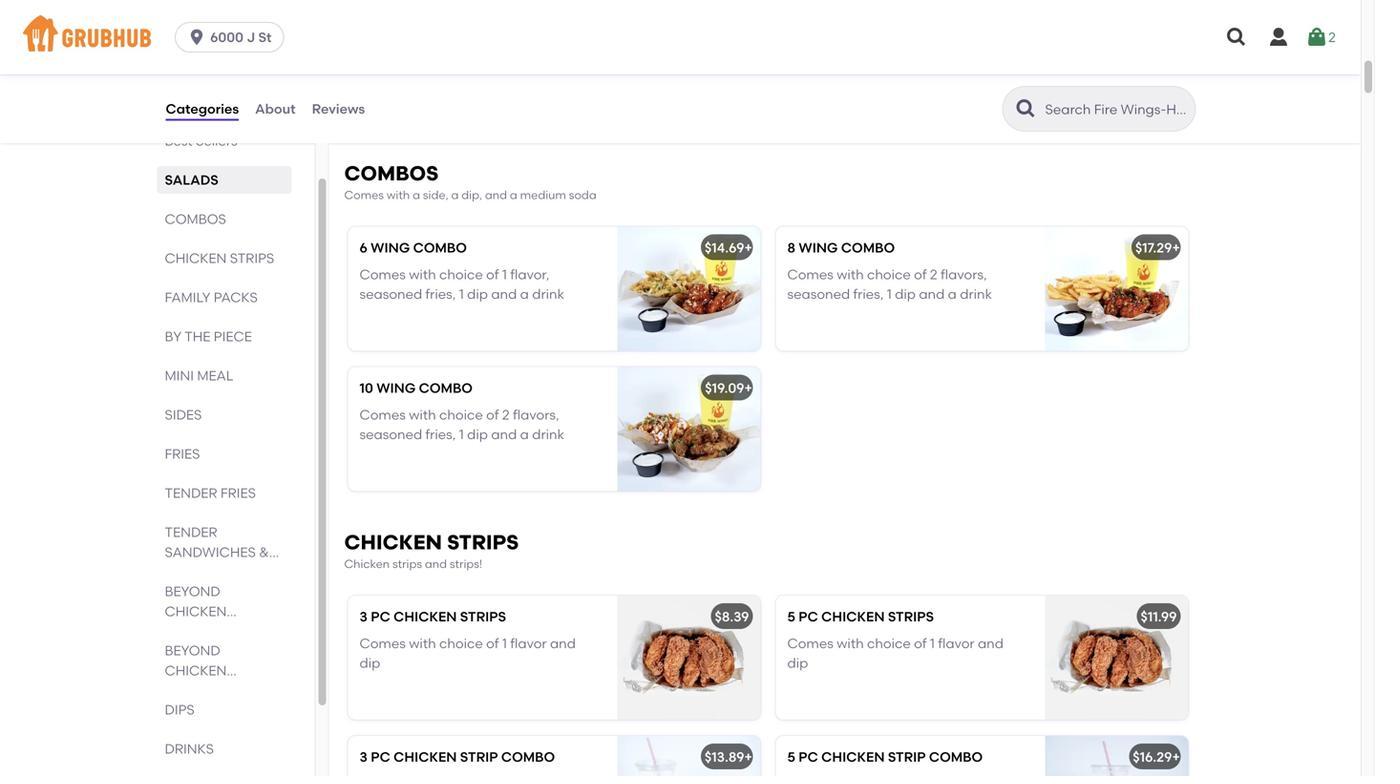 Task type: locate. For each thing, give the bounding box(es) containing it.
with for 8 wing combo
[[837, 267, 864, 283]]

drink for 6 wing combo
[[532, 286, 565, 302]]

of inside comes with choice of 1 flavor, seasoned fries, 1 dip and a drink
[[486, 267, 499, 283]]

0 vertical spatial 3
[[360, 609, 368, 625]]

combo for 6 wing combo
[[413, 240, 467, 256]]

combos inside tender sandwiches & combos beyond chicken tenders beyond chicken sandwiches dips
[[165, 565, 226, 581]]

1
[[503, 267, 507, 283], [459, 286, 464, 302], [887, 286, 892, 302], [459, 427, 464, 443], [503, 636, 507, 652], [931, 636, 935, 652]]

tender fries
[[165, 485, 256, 502]]

10
[[360, 380, 373, 396]]

with left side,
[[387, 188, 410, 202]]

6000 j st
[[210, 29, 272, 45]]

comes down the 10
[[360, 407, 406, 424]]

wing for 8
[[799, 240, 838, 256]]

5
[[788, 609, 796, 625], [788, 749, 796, 766]]

comes down 5 pc chicken strips
[[788, 636, 834, 652]]

and inside chicken strips chicken strips and strips!
[[425, 557, 447, 571]]

1 sandwiches from the top
[[165, 545, 256, 561]]

seasoned down 6 wing combo
[[360, 286, 423, 302]]

0 horizontal spatial comes with choice of 2 flavors, seasoned fries, 1 dip and a drink
[[360, 407, 565, 443]]

by
[[165, 329, 182, 345]]

1 vertical spatial sandwiches
[[165, 683, 256, 699]]

combos up tenders
[[165, 565, 226, 581]]

3 for 3 pc chicken strips
[[360, 609, 368, 625]]

family packs
[[165, 290, 258, 306]]

+ for $19.09 +
[[745, 380, 753, 396]]

beyond down tenders
[[165, 643, 220, 659]]

with down 10 wing combo
[[409, 407, 436, 424]]

pc
[[371, 609, 391, 625], [799, 609, 819, 625], [371, 749, 391, 766], [799, 749, 819, 766]]

3 pc chicken strip combo image
[[618, 737, 761, 777]]

seasoned down the 8 wing combo
[[788, 286, 851, 302]]

strips
[[230, 250, 274, 267], [447, 531, 519, 555], [460, 609, 506, 625], [888, 609, 935, 625]]

1 comes with choice of 1 flavor and dip from the left
[[360, 636, 576, 672]]

comes down 8
[[788, 267, 834, 283]]

comes inside combos comes with a side, a dip, and a medium soda
[[344, 188, 384, 202]]

combos down 'salads'
[[165, 211, 226, 227]]

1 vertical spatial 5
[[788, 749, 796, 766]]

best sellers
[[165, 133, 238, 149]]

comes with choice of 1 flavor and dip down 5 pc chicken strips
[[788, 636, 1004, 672]]

dip
[[467, 286, 488, 302], [895, 286, 916, 302], [467, 427, 488, 443], [360, 655, 381, 672], [788, 655, 809, 672]]

strip
[[460, 749, 498, 766], [888, 749, 926, 766]]

combos inside combos comes with a side, a dip, and a medium soda
[[344, 162, 439, 186]]

svg image
[[1226, 26, 1249, 49], [1268, 26, 1291, 49], [1306, 26, 1329, 49], [187, 28, 206, 47]]

combos
[[344, 162, 439, 186], [165, 211, 226, 227], [165, 565, 226, 581]]

j
[[247, 29, 255, 45]]

comes with choice of 1 flavor and dip for 5 pc chicken strips
[[788, 636, 1004, 672]]

with down 3 pc chicken strips
[[409, 636, 436, 652]]

1 down 5 pc chicken strips
[[931, 636, 935, 652]]

dips
[[165, 702, 195, 719]]

choice for 3 pc chicken strips
[[440, 636, 483, 652]]

1 flavor from the left
[[511, 636, 547, 652]]

choice down the 8 wing combo
[[868, 267, 911, 283]]

sellers
[[196, 133, 238, 149]]

combo for 8 wing combo
[[842, 240, 895, 256]]

comes with choice of 2 flavors, seasoned fries, 1 dip and a drink down 10 wing combo
[[360, 407, 565, 443]]

comes for 6 wing combo
[[360, 267, 406, 283]]

2 strip from the left
[[888, 749, 926, 766]]

1 tender from the top
[[165, 485, 217, 502]]

a inside comes with choice of 1 flavor, seasoned fries, 1 dip and a drink
[[520, 286, 529, 302]]

$13.89 +
[[705, 749, 753, 766]]

1 vertical spatial tender
[[165, 525, 217, 541]]

comes
[[344, 188, 384, 202], [360, 267, 406, 283], [788, 267, 834, 283], [360, 407, 406, 424], [360, 636, 406, 652], [788, 636, 834, 652]]

comes with choice of 2 flavors, seasoned fries, 1 dip and a drink down the 8 wing combo
[[788, 267, 993, 302]]

fries, down 10 wing combo
[[426, 427, 456, 443]]

dip,
[[462, 188, 483, 202]]

wing right the 10
[[377, 380, 416, 396]]

&
[[259, 545, 269, 561]]

flavor for 5 pc chicken strips
[[939, 636, 975, 652]]

best
[[165, 133, 193, 149]]

0 horizontal spatial fries
[[165, 446, 200, 462]]

side,
[[423, 188, 449, 202]]

2 vertical spatial combos
[[165, 565, 226, 581]]

6000
[[210, 29, 244, 45]]

of for 8 wing combo
[[915, 267, 927, 283]]

salads
[[165, 172, 219, 188]]

2 vertical spatial 2
[[503, 407, 510, 424]]

family
[[165, 290, 211, 306]]

0 vertical spatial tender
[[165, 485, 217, 502]]

flavor for 3 pc chicken strips
[[511, 636, 547, 652]]

with inside comes with choice of 1 flavor, seasoned fries, 1 dip and a drink
[[409, 267, 436, 283]]

5 for 5 pc chicken strips
[[788, 609, 796, 625]]

dip for 8 wing combo
[[895, 286, 916, 302]]

1 vertical spatial combos
[[165, 211, 226, 227]]

by the piece
[[165, 329, 252, 345]]

wing right 6
[[371, 240, 410, 256]]

6000 j st button
[[175, 22, 292, 53]]

seasoned down the 10
[[360, 427, 423, 443]]

beyond up tenders
[[165, 584, 220, 600]]

tender
[[165, 485, 217, 502], [165, 525, 217, 541]]

tender inside tender sandwiches & combos beyond chicken tenders beyond chicken sandwiches dips
[[165, 525, 217, 541]]

of for 5 pc chicken strips
[[915, 636, 927, 652]]

1 horizontal spatial comes with choice of 1 flavor and dip
[[788, 636, 1004, 672]]

categories
[[166, 101, 239, 117]]

wing right 8
[[799, 240, 838, 256]]

+ for $14.69 +
[[745, 240, 753, 256]]

$14.69
[[705, 240, 745, 256]]

2 5 from the top
[[788, 749, 796, 766]]

2 comes with choice of 1 flavor and dip from the left
[[788, 636, 1004, 672]]

3 pc chicken strips image
[[618, 596, 761, 720]]

2 for $19.09 +
[[503, 407, 510, 424]]

1 vertical spatial comes with choice of 2 flavors, seasoned fries, 1 dip and a drink
[[360, 407, 565, 443]]

+
[[744, 76, 752, 92], [745, 240, 753, 256], [1173, 240, 1181, 256], [745, 380, 753, 396], [745, 749, 753, 766], [1173, 749, 1181, 766]]

1 down the 8 wing combo
[[887, 286, 892, 302]]

meal
[[197, 368, 234, 384]]

sandwiches
[[165, 545, 256, 561], [165, 683, 256, 699]]

3 pc chicken strips
[[360, 609, 506, 625]]

mini meal
[[165, 368, 234, 384]]

8 wing combo
[[788, 240, 895, 256]]

tender down sides
[[165, 485, 217, 502]]

0 vertical spatial combos
[[344, 162, 439, 186]]

with down 6 wing combo
[[409, 267, 436, 283]]

$11.99
[[1141, 609, 1178, 625]]

wing for 6
[[371, 240, 410, 256]]

2 sandwiches from the top
[[165, 683, 256, 699]]

$17.29 +
[[1136, 240, 1181, 256]]

drink
[[532, 286, 565, 302], [961, 286, 993, 302], [532, 427, 565, 443]]

+ for $10.79 +
[[744, 76, 752, 92]]

5 right the $8.39
[[788, 609, 796, 625]]

comes with choice of 1 flavor and dip
[[360, 636, 576, 672], [788, 636, 1004, 672]]

choice down 5 pc chicken strips
[[868, 636, 911, 652]]

2
[[1329, 29, 1337, 45], [931, 267, 938, 283], [503, 407, 510, 424]]

of for 6 wing combo
[[486, 267, 499, 283]]

strips!
[[450, 557, 483, 571]]

seasoned inside comes with choice of 1 flavor, seasoned fries, 1 dip and a drink
[[360, 286, 423, 302]]

choice down 10 wing combo
[[440, 407, 483, 424]]

1 vertical spatial flavors,
[[513, 407, 560, 424]]

1 horizontal spatial flavor
[[939, 636, 975, 652]]

comes with choice of 1 flavor and dip for 3 pc chicken strips
[[360, 636, 576, 672]]

comes up 6
[[344, 188, 384, 202]]

drink inside comes with choice of 1 flavor, seasoned fries, 1 dip and a drink
[[532, 286, 565, 302]]

chicken
[[344, 557, 390, 571]]

tender down tender fries
[[165, 525, 217, 541]]

seasoned
[[360, 286, 423, 302], [788, 286, 851, 302], [360, 427, 423, 443]]

with down 5 pc chicken strips
[[837, 636, 864, 652]]

0 vertical spatial flavors,
[[941, 267, 988, 283]]

10 wing combo image
[[618, 367, 761, 492]]

about button
[[254, 75, 297, 143]]

1 vertical spatial beyond
[[165, 643, 220, 659]]

choice down 3 pc chicken strips
[[440, 636, 483, 652]]

0 horizontal spatial flavor
[[511, 636, 547, 652]]

flavor
[[511, 636, 547, 652], [939, 636, 975, 652]]

choice down 6 wing combo
[[440, 267, 483, 283]]

comes down 6
[[360, 267, 406, 283]]

drink for 8 wing combo
[[961, 286, 993, 302]]

$10.79 +
[[705, 76, 752, 92]]

pc for 5 pc chicken strips
[[799, 609, 819, 625]]

combo for 10 wing combo
[[419, 380, 473, 396]]

0 horizontal spatial 2
[[503, 407, 510, 424]]

sandwiches left &
[[165, 545, 256, 561]]

$16.29
[[1134, 749, 1173, 766]]

0 vertical spatial fries
[[165, 446, 200, 462]]

Search Fire Wings-Howe Ave search field
[[1044, 100, 1190, 118]]

1 horizontal spatial 2
[[931, 267, 938, 283]]

1 down 10 wing combo
[[459, 427, 464, 443]]

1 down 3 pc chicken strips
[[503, 636, 507, 652]]

chicken
[[165, 250, 227, 267], [344, 531, 442, 555], [165, 604, 227, 620], [394, 609, 457, 625], [822, 609, 885, 625], [165, 663, 227, 679], [394, 749, 457, 766], [822, 749, 885, 766]]

1 horizontal spatial flavors,
[[941, 267, 988, 283]]

2 flavor from the left
[[939, 636, 975, 652]]

comes down 3 pc chicken strips
[[360, 636, 406, 652]]

and
[[485, 188, 507, 202], [491, 286, 517, 302], [920, 286, 945, 302], [491, 427, 517, 443], [425, 557, 447, 571], [550, 636, 576, 652], [978, 636, 1004, 652]]

seasoned for 6
[[360, 286, 423, 302]]

flavors,
[[941, 267, 988, 283], [513, 407, 560, 424]]

categories button
[[165, 75, 240, 143]]

0 horizontal spatial flavors,
[[513, 407, 560, 424]]

1 vertical spatial 2
[[931, 267, 938, 283]]

dip inside comes with choice of 1 flavor, seasoned fries, 1 dip and a drink
[[467, 286, 488, 302]]

combos up side,
[[344, 162, 439, 186]]

pc for 3 pc chicken strips
[[371, 609, 391, 625]]

1 horizontal spatial fries
[[221, 485, 256, 502]]

choice for 8 wing combo
[[868, 267, 911, 283]]

0 vertical spatial 2
[[1329, 29, 1337, 45]]

fries
[[165, 446, 200, 462], [221, 485, 256, 502]]

combos for combos
[[165, 211, 226, 227]]

2 beyond from the top
[[165, 643, 220, 659]]

0 vertical spatial comes with choice of 2 flavors, seasoned fries, 1 dip and a drink
[[788, 267, 993, 302]]

0 vertical spatial 5
[[788, 609, 796, 625]]

3
[[360, 609, 368, 625], [360, 749, 368, 766]]

fries,
[[426, 286, 456, 302], [854, 286, 884, 302], [426, 427, 456, 443]]

combo
[[413, 240, 467, 256], [842, 240, 895, 256], [419, 380, 473, 396], [502, 749, 555, 766], [930, 749, 983, 766]]

2 horizontal spatial 2
[[1329, 29, 1337, 45]]

build a salad
[[360, 78, 462, 94]]

fries, down the 8 wing combo
[[854, 286, 884, 302]]

comes for 8 wing combo
[[788, 267, 834, 283]]

fries, down 6 wing combo
[[426, 286, 456, 302]]

medium
[[520, 188, 567, 202]]

1 5 from the top
[[788, 609, 796, 625]]

1 vertical spatial 3
[[360, 749, 368, 766]]

comes inside comes with choice of 1 flavor, seasoned fries, 1 dip and a drink
[[360, 267, 406, 283]]

comes for 5 pc chicken strips
[[788, 636, 834, 652]]

pc for 3 pc chicken strip combo
[[371, 749, 391, 766]]

a
[[404, 78, 414, 94]]

a
[[413, 188, 420, 202], [451, 188, 459, 202], [510, 188, 518, 202], [520, 286, 529, 302], [948, 286, 957, 302], [520, 427, 529, 443]]

5 pc chicken strips image
[[1046, 596, 1189, 720]]

of
[[486, 267, 499, 283], [915, 267, 927, 283], [486, 407, 499, 424], [486, 636, 499, 652], [915, 636, 927, 652]]

with
[[387, 188, 410, 202], [409, 267, 436, 283], [837, 267, 864, 283], [409, 407, 436, 424], [409, 636, 436, 652], [837, 636, 864, 652]]

seasoned for 8
[[788, 286, 851, 302]]

sandwiches up the dips
[[165, 683, 256, 699]]

5 right $13.89 +
[[788, 749, 796, 766]]

comes with choice of 1 flavor and dip down 3 pc chicken strips
[[360, 636, 576, 672]]

0 vertical spatial sandwiches
[[165, 545, 256, 561]]

+ for $17.29 +
[[1173, 240, 1181, 256]]

0 horizontal spatial comes with choice of 1 flavor and dip
[[360, 636, 576, 672]]

1 3 from the top
[[360, 609, 368, 625]]

1 horizontal spatial comes with choice of 2 flavors, seasoned fries, 1 dip and a drink
[[788, 267, 993, 302]]

5 pc chicken strip combo image
[[1046, 737, 1189, 777]]

1 horizontal spatial strip
[[888, 749, 926, 766]]

combos for combos comes with a side, a dip, and a medium soda
[[344, 162, 439, 186]]

choice inside comes with choice of 1 flavor, seasoned fries, 1 dip and a drink
[[440, 267, 483, 283]]

choice
[[440, 267, 483, 283], [868, 267, 911, 283], [440, 407, 483, 424], [440, 636, 483, 652], [868, 636, 911, 652]]

fries, for 10 wing combo
[[426, 427, 456, 443]]

2 3 from the top
[[360, 749, 368, 766]]

beyond
[[165, 584, 220, 600], [165, 643, 220, 659]]

2 tender from the top
[[165, 525, 217, 541]]

$16.29 +
[[1134, 749, 1181, 766]]

0 vertical spatial beyond
[[165, 584, 220, 600]]

1 strip from the left
[[460, 749, 498, 766]]

1 vertical spatial fries
[[221, 485, 256, 502]]

0 horizontal spatial strip
[[460, 749, 498, 766]]

fries, inside comes with choice of 1 flavor, seasoned fries, 1 dip and a drink
[[426, 286, 456, 302]]

with for 6 wing combo
[[409, 267, 436, 283]]

$10.79
[[705, 76, 744, 92]]

with down the 8 wing combo
[[837, 267, 864, 283]]

tender sandwiches & combos beyond chicken tenders beyond chicken sandwiches dips
[[165, 525, 269, 719]]

wing
[[371, 240, 410, 256], [799, 240, 838, 256], [377, 380, 416, 396]]

$17.29
[[1136, 240, 1173, 256]]



Task type: vqa. For each thing, say whether or not it's contained in the screenshot.
milk & chocolate milk
no



Task type: describe. For each thing, give the bounding box(es) containing it.
tender for tender sandwiches & combos beyond chicken tenders beyond chicken sandwiches dips
[[165, 525, 217, 541]]

strip for 5 pc chicken strip combo
[[888, 749, 926, 766]]

mini
[[165, 368, 194, 384]]

6 wing combo image
[[618, 227, 761, 351]]

choice for 5 pc chicken strips
[[868, 636, 911, 652]]

comes for 3 pc chicken strips
[[360, 636, 406, 652]]

and inside comes with choice of 1 flavor, seasoned fries, 1 dip and a drink
[[491, 286, 517, 302]]

$8.39
[[715, 609, 750, 625]]

$13.89
[[705, 749, 745, 766]]

chicken inside chicken strips chicken strips and strips!
[[344, 531, 442, 555]]

3 pc chicken strip combo
[[360, 749, 555, 766]]

and inside combos comes with a side, a dip, and a medium soda
[[485, 188, 507, 202]]

comes with choice of 2 flavors, seasoned fries, 1 dip and a drink for 10 wing combo
[[360, 407, 565, 443]]

combos comes with a side, a dip, and a medium soda
[[344, 162, 597, 202]]

10 wing combo
[[360, 380, 473, 396]]

with inside combos comes with a side, a dip, and a medium soda
[[387, 188, 410, 202]]

1 left flavor,
[[503, 267, 507, 283]]

comes for 10 wing combo
[[360, 407, 406, 424]]

the
[[185, 329, 211, 345]]

with for 3 pc chicken strips
[[409, 636, 436, 652]]

reviews button
[[311, 75, 366, 143]]

reviews
[[312, 101, 365, 117]]

soda
[[569, 188, 597, 202]]

5 pc chicken strip combo
[[788, 749, 983, 766]]

with for 10 wing combo
[[409, 407, 436, 424]]

svg image inside 2 button
[[1306, 26, 1329, 49]]

fries, for 6 wing combo
[[426, 286, 456, 302]]

svg image inside 6000 j st button
[[187, 28, 206, 47]]

of for 3 pc chicken strips
[[486, 636, 499, 652]]

2 for $17.29 +
[[931, 267, 938, 283]]

comes with choice of 2 flavors, seasoned fries, 1 dip and a drink for 8 wing combo
[[788, 267, 993, 302]]

pc for 5 pc chicken strip combo
[[799, 749, 819, 766]]

choice for 6 wing combo
[[440, 267, 483, 283]]

st
[[258, 29, 272, 45]]

seasoned for 10
[[360, 427, 423, 443]]

2 inside button
[[1329, 29, 1337, 45]]

with for 5 pc chicken strips
[[837, 636, 864, 652]]

drink for 10 wing combo
[[532, 427, 565, 443]]

+ for $13.89 +
[[745, 749, 753, 766]]

5 pc chicken strips
[[788, 609, 935, 625]]

tenders
[[165, 624, 225, 640]]

5 for 5 pc chicken strip combo
[[788, 749, 796, 766]]

strips inside chicken strips chicken strips and strips!
[[447, 531, 519, 555]]

8 wing combo image
[[1046, 227, 1189, 351]]

dip for 10 wing combo
[[467, 427, 488, 443]]

1 beyond from the top
[[165, 584, 220, 600]]

6 wing combo
[[360, 240, 467, 256]]

drinks
[[165, 741, 214, 758]]

piece
[[214, 329, 252, 345]]

tender for tender fries
[[165, 485, 217, 502]]

8
[[788, 240, 796, 256]]

fries, for 8 wing combo
[[854, 286, 884, 302]]

$19.09 +
[[705, 380, 753, 396]]

packs
[[214, 290, 258, 306]]

flavors, for 10 wing combo
[[513, 407, 560, 424]]

dip for 6 wing combo
[[467, 286, 488, 302]]

main navigation navigation
[[0, 0, 1362, 75]]

+ for $16.29 +
[[1173, 749, 1181, 766]]

strips
[[393, 557, 422, 571]]

flavor,
[[511, 267, 550, 283]]

3 for 3 pc chicken strip combo
[[360, 749, 368, 766]]

search icon image
[[1015, 97, 1038, 120]]

strip for 3 pc chicken strip combo
[[460, 749, 498, 766]]

wing for 10
[[377, 380, 416, 396]]

6
[[360, 240, 368, 256]]

comes with choice of 1 flavor, seasoned fries, 1 dip and a drink
[[360, 267, 565, 302]]

2 button
[[1306, 20, 1337, 54]]

about
[[255, 101, 296, 117]]

chicken strips
[[165, 250, 274, 267]]

sides
[[165, 407, 202, 423]]

1 down 6 wing combo
[[459, 286, 464, 302]]

build
[[360, 78, 400, 94]]

salad
[[417, 78, 462, 94]]

flavors, for 8 wing combo
[[941, 267, 988, 283]]

$14.69 +
[[705, 240, 753, 256]]

chicken strips chicken strips and strips!
[[344, 531, 519, 571]]

$19.09
[[705, 380, 745, 396]]



